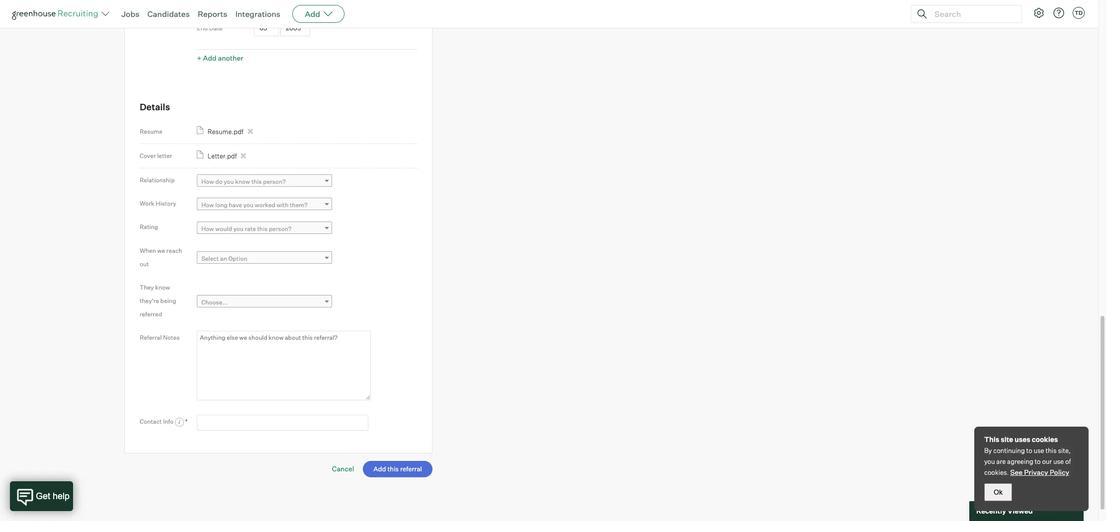 Task type: locate. For each thing, give the bounding box(es) containing it.
1 mm text field from the top
[[254, 0, 279, 14]]

2 vertical spatial this
[[1047, 447, 1058, 455]]

another
[[218, 54, 243, 62]]

site
[[1002, 436, 1014, 444]]

None file field
[[12, 498, 138, 508], [0, 510, 126, 520], [12, 498, 138, 508], [0, 510, 126, 520]]

out
[[140, 261, 149, 268]]

know right do
[[235, 178, 250, 186]]

2 yyyy text field from the top
[[281, 20, 310, 36]]

see privacy policy
[[1011, 469, 1070, 477]]

1 vertical spatial use
[[1054, 458, 1065, 466]]

you
[[224, 178, 234, 186], [244, 202, 254, 209], [234, 225, 244, 233], [985, 458, 996, 466]]

1 vertical spatial know
[[155, 284, 170, 291]]

how left the would
[[201, 225, 214, 233]]

how left do
[[201, 178, 214, 186]]

date right start
[[212, 2, 226, 10]]

this
[[985, 436, 1000, 444]]

1 vertical spatial date
[[209, 25, 223, 32]]

this up our in the bottom right of the page
[[1047, 447, 1058, 455]]

this inside by continuing to use this site, you are agreeing to our use of cookies.
[[1047, 447, 1058, 455]]

notes
[[163, 334, 180, 342]]

0 horizontal spatial know
[[155, 284, 170, 291]]

0 vertical spatial how
[[201, 178, 214, 186]]

0 vertical spatial date
[[212, 2, 226, 10]]

3 how from the top
[[201, 225, 214, 233]]

jobs
[[121, 9, 140, 19]]

date
[[212, 2, 226, 10], [209, 25, 223, 32]]

1 horizontal spatial add
[[305, 9, 320, 19]]

MM text field
[[254, 0, 279, 14], [254, 20, 279, 36]]

person? for how do you know this person?
[[263, 178, 286, 186]]

you down by
[[985, 458, 996, 466]]

add
[[305, 9, 320, 19], [203, 54, 217, 62]]

ok button
[[985, 484, 1013, 502]]

how for how would you rate this person?
[[201, 225, 214, 233]]

candidates link
[[148, 9, 190, 19]]

None text field
[[197, 415, 369, 431]]

this up "how long have you worked with them?"
[[252, 178, 262, 186]]

how long have you worked with them? link
[[197, 198, 332, 213]]

1 vertical spatial person?
[[269, 225, 292, 233]]

you inside by continuing to use this site, you are agreeing to our use of cookies.
[[985, 458, 996, 466]]

1 vertical spatial this
[[257, 225, 268, 233]]

0 vertical spatial add
[[305, 9, 320, 19]]

1 vertical spatial mm text field
[[254, 20, 279, 36]]

how do you know this person?
[[201, 178, 286, 186]]

ok
[[995, 489, 1003, 497]]

them?
[[290, 202, 308, 209]]

0 vertical spatial yyyy text field
[[281, 0, 310, 14]]

cookies
[[1033, 436, 1059, 444]]

1 horizontal spatial know
[[235, 178, 250, 186]]

referral
[[140, 334, 162, 342]]

select
[[201, 255, 219, 263]]

1 vertical spatial yyyy text field
[[281, 20, 310, 36]]

add inside education element
[[203, 54, 217, 62]]

0 vertical spatial person?
[[263, 178, 286, 186]]

choose...
[[201, 299, 228, 306]]

None submit
[[363, 462, 433, 478]]

reports
[[198, 9, 228, 19]]

an
[[220, 255, 227, 263]]

+ add another link
[[197, 54, 243, 62]]

rate
[[245, 225, 256, 233]]

person? for how would you rate this person?
[[269, 225, 292, 233]]

this inside how would you rate this person? link
[[257, 225, 268, 233]]

this
[[252, 178, 262, 186], [257, 225, 268, 233], [1047, 447, 1058, 455]]

how left the long
[[201, 202, 214, 209]]

0 horizontal spatial use
[[1035, 447, 1045, 455]]

use down cookies on the right
[[1035, 447, 1045, 455]]

date for start date
[[212, 2, 226, 10]]

cancel link
[[332, 465, 354, 474]]

1 yyyy text field from the top
[[281, 0, 310, 14]]

being
[[160, 297, 176, 305]]

how would you rate this person?
[[201, 225, 292, 233]]

0 vertical spatial use
[[1035, 447, 1045, 455]]

yyyy text field for end date
[[281, 20, 310, 36]]

0 vertical spatial to
[[1027, 447, 1033, 455]]

1 how from the top
[[201, 178, 214, 186]]

this right rate
[[257, 225, 268, 233]]

how
[[201, 178, 214, 186], [201, 202, 214, 209], [201, 225, 214, 233]]

this for rate
[[257, 225, 268, 233]]

2 mm text field from the top
[[254, 20, 279, 36]]

*
[[185, 418, 188, 426]]

to
[[1027, 447, 1033, 455], [1036, 458, 1042, 466]]

end date
[[197, 25, 223, 32]]

letter
[[157, 152, 172, 160]]

integrations link
[[236, 9, 281, 19]]

Referral Notes text field
[[197, 331, 371, 401]]

relationship
[[140, 177, 175, 184]]

date right end
[[209, 25, 223, 32]]

1 vertical spatial how
[[201, 202, 214, 209]]

add button
[[293, 5, 345, 23]]

start
[[197, 2, 211, 10]]

by continuing to use this site, you are agreeing to our use of cookies.
[[985, 447, 1072, 477]]

+
[[197, 54, 202, 62]]

mm text field for start date
[[254, 0, 279, 14]]

2 how from the top
[[201, 202, 214, 209]]

know up being
[[155, 284, 170, 291]]

0 vertical spatial know
[[235, 178, 250, 186]]

reports link
[[198, 9, 228, 19]]

do
[[215, 178, 223, 186]]

candidates
[[148, 9, 190, 19]]

person? up with
[[263, 178, 286, 186]]

td button
[[1074, 7, 1086, 19]]

know
[[235, 178, 250, 186], [155, 284, 170, 291]]

use
[[1035, 447, 1045, 455], [1054, 458, 1065, 466]]

0 horizontal spatial to
[[1027, 447, 1033, 455]]

YYYY text field
[[281, 0, 310, 14], [281, 20, 310, 36]]

recently
[[977, 508, 1007, 516]]

when
[[140, 247, 156, 255]]

choose... link
[[197, 295, 332, 310]]

this inside how do you know this person? link
[[252, 178, 262, 186]]

2 vertical spatial how
[[201, 225, 214, 233]]

0 vertical spatial mm text field
[[254, 0, 279, 14]]

how do you know this person? link
[[197, 175, 332, 189]]

1 vertical spatial to
[[1036, 458, 1042, 466]]

to down the uses
[[1027, 447, 1033, 455]]

0 vertical spatial this
[[252, 178, 262, 186]]

1 vertical spatial add
[[203, 54, 217, 62]]

cover letter
[[140, 152, 172, 160]]

0 horizontal spatial add
[[203, 54, 217, 62]]

with
[[277, 202, 289, 209]]

use left of
[[1054, 458, 1065, 466]]

to left our in the bottom right of the page
[[1036, 458, 1042, 466]]

this for know
[[252, 178, 262, 186]]

person? down with
[[269, 225, 292, 233]]



Task type: vqa. For each thing, say whether or not it's contained in the screenshot.


Task type: describe. For each thing, give the bounding box(es) containing it.
yyyy text field for start date
[[281, 0, 310, 14]]

you left rate
[[234, 225, 244, 233]]

see
[[1011, 469, 1023, 477]]

this site uses cookies
[[985, 436, 1059, 444]]

work history
[[140, 200, 176, 208]]

date for end date
[[209, 25, 223, 32]]

how for how do you know this person?
[[201, 178, 214, 186]]

by
[[985, 447, 993, 455]]

of
[[1066, 458, 1072, 466]]

see privacy policy link
[[1011, 469, 1070, 477]]

add inside popup button
[[305, 9, 320, 19]]

agreeing
[[1008, 458, 1034, 466]]

this for use
[[1047, 447, 1058, 455]]

how long have you worked with them?
[[201, 202, 308, 209]]

you right "have"
[[244, 202, 254, 209]]

when we reach out
[[140, 247, 182, 268]]

referred
[[140, 311, 162, 318]]

start date
[[197, 2, 226, 10]]

long
[[215, 202, 228, 209]]

know inside they know they're being referred
[[155, 284, 170, 291]]

have
[[229, 202, 242, 209]]

rating
[[140, 224, 158, 231]]

end
[[197, 25, 208, 32]]

letter.pdf
[[208, 152, 237, 160]]

select an option link
[[197, 252, 332, 266]]

referral notes
[[140, 334, 180, 342]]

viewed
[[1008, 508, 1034, 516]]

would
[[215, 225, 232, 233]]

are
[[997, 458, 1007, 466]]

how for how long have you worked with them?
[[201, 202, 214, 209]]

site,
[[1059, 447, 1072, 455]]

1 horizontal spatial to
[[1036, 458, 1042, 466]]

cookies.
[[985, 469, 1010, 477]]

they
[[140, 284, 154, 291]]

uses
[[1015, 436, 1031, 444]]

configure image
[[1034, 7, 1046, 19]]

reach
[[167, 247, 182, 255]]

privacy
[[1025, 469, 1049, 477]]

how would you rate this person? link
[[197, 222, 332, 236]]

our
[[1043, 458, 1053, 466]]

policy
[[1051, 469, 1070, 477]]

info
[[163, 418, 174, 426]]

Search text field
[[933, 7, 1013, 21]]

option
[[228, 255, 247, 263]]

education element
[[197, 0, 417, 65]]

resume.pdf
[[208, 128, 244, 136]]

select an option
[[201, 255, 247, 263]]

work
[[140, 200, 154, 208]]

worked
[[255, 202, 276, 209]]

contact
[[140, 418, 162, 426]]

cancel
[[332, 465, 354, 474]]

resume
[[140, 128, 163, 135]]

continuing
[[994, 447, 1026, 455]]

we
[[157, 247, 165, 255]]

+ add another
[[197, 54, 243, 62]]

td
[[1076, 9, 1084, 16]]

details
[[140, 102, 170, 113]]

they're
[[140, 297, 159, 305]]

they know they're being referred
[[140, 284, 176, 318]]

history
[[156, 200, 176, 208]]

greenhouse recruiting image
[[12, 8, 101, 20]]

jobs link
[[121, 9, 140, 19]]

1 horizontal spatial use
[[1054, 458, 1065, 466]]

contact info
[[140, 418, 175, 426]]

you right do
[[224, 178, 234, 186]]

recently viewed
[[977, 508, 1034, 516]]

integrations
[[236, 9, 281, 19]]

td button
[[1072, 5, 1088, 21]]

mm text field for end date
[[254, 20, 279, 36]]

cover
[[140, 152, 156, 160]]



